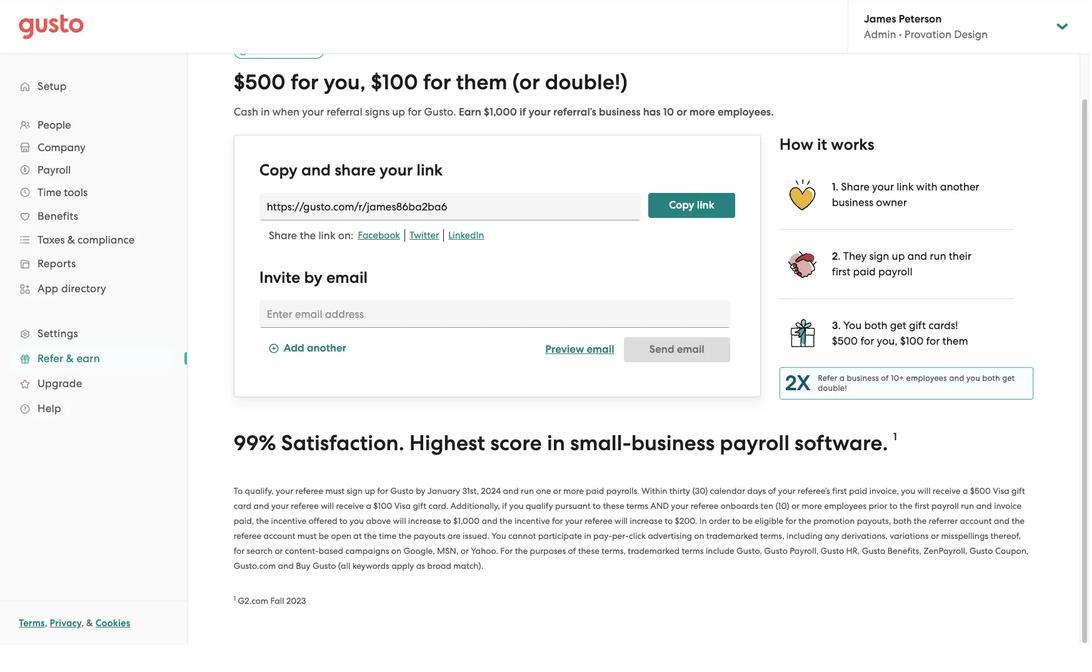 Task type: locate. For each thing, give the bounding box(es) containing it.
issued.
[[463, 531, 489, 541]]

by right invite
[[304, 268, 323, 287]]

1 vertical spatial you,
[[877, 335, 898, 348]]

another inside 1 . share your link with another business owner
[[940, 181, 979, 193]]

account up search
[[264, 531, 295, 541]]

refer up double!
[[818, 374, 838, 383]]

. right an illustration of a heart image
[[836, 181, 839, 193]]

1 right an illustration of a heart image
[[832, 181, 836, 194]]

time
[[281, 46, 298, 56], [379, 531, 396, 541]]

refer inside refer a business of 10+ employees and you both get double!
[[818, 374, 838, 383]]

0 horizontal spatial both
[[864, 319, 888, 332]]

0 horizontal spatial $500
[[234, 69, 286, 95]]

0 horizontal spatial them
[[456, 69, 507, 95]]

1 vertical spatial in
[[547, 431, 565, 456]]

1 horizontal spatial gift
[[909, 319, 926, 332]]

0 horizontal spatial terms,
[[602, 546, 626, 556]]

them inside 3 . you both get gift cards! $500 for you, $100 for them
[[943, 335, 968, 348]]

of right the days at the right bottom
[[768, 486, 776, 496]]

owner
[[876, 196, 907, 209]]

be
[[742, 516, 753, 526], [319, 531, 329, 541]]

email
[[326, 268, 368, 287], [587, 343, 614, 356]]

& inside dropdown button
[[67, 234, 75, 246]]

& left earn at left
[[66, 353, 74, 365]]

0 vertical spatial these
[[603, 501, 624, 511]]

how
[[780, 135, 813, 154]]

payrolls.
[[606, 486, 639, 496]]

and inside the '2 . they sign up and run their first paid payroll'
[[908, 250, 927, 262]]

by
[[304, 268, 323, 287], [416, 486, 425, 496]]

up inside the cash in when your referral signs up for gusto. earn $1,000 if your referral's business has 10 or more employees.
[[392, 106, 405, 118]]

0 horizontal spatial get
[[890, 319, 906, 332]]

1 vertical spatial $1,000
[[453, 516, 480, 526]]

to right pursuant
[[593, 501, 601, 511]]

of
[[881, 374, 889, 383], [768, 486, 776, 496], [568, 546, 576, 556]]

payroll
[[38, 164, 71, 176]]

employees right 10+
[[906, 374, 947, 383]]

your down 'qualify,'
[[271, 501, 289, 511]]

1 vertical spatial account
[[264, 531, 295, 541]]

0 horizontal spatial on
[[391, 546, 401, 556]]

0 vertical spatial them
[[456, 69, 507, 95]]

double!)
[[545, 69, 628, 95]]

1 horizontal spatial of
[[768, 486, 776, 496]]

in right cash at the left top of the page
[[261, 106, 270, 118]]

employees inside refer a business of 10+ employees and you both get double!
[[906, 374, 947, 383]]

a
[[840, 374, 845, 383], [963, 486, 968, 496], [366, 501, 371, 511]]

and left buy
[[278, 561, 294, 571]]

0 horizontal spatial be
[[319, 531, 329, 541]]

0 horizontal spatial account
[[264, 531, 295, 541]]

, left the privacy
[[45, 618, 47, 630]]

be down offered
[[319, 531, 329, 541]]

in inside to qualify, your referee must sign up for gusto by january 31st, 2024 and run one or more paid payrolls. within thirty (30) calendar days of your referee's first paid invoice, you will receive a $500 visa gift card and your referee will receive a $100 visa gift card. additionally, if you qualify pursuant to these terms and your referee onboards ten (10) or more employees prior to the first payroll run and invoice paid, the incentive offered to you above will increase to $1,000 and the incentive for your referee will increase to $200. in order to be eligible for the promotion payouts, both the referrer account and the referee account must be open at the time the payouts are issued. you cannot participate in pay-per-click advertising on trademarked terms, including any derivations, variations or misspellings thereof, for search or content-based campaigns on google, msn, or yahoo. for the purposes of these terms, trademarked terms include gusto, gusto payroll, gusto hr, gusto benefits, zenpayroll, gusto coupon, gusto.com and buy gusto (all keywords apply as broad match).
[[584, 531, 591, 541]]

your inside the cash in when your referral signs up for gusto. earn $1,000 if your referral's business has 10 or more employees.
[[302, 106, 324, 118]]

0 vertical spatial up
[[392, 106, 405, 118]]

business inside 1 . share your link with another business owner
[[832, 196, 874, 209]]

sign
[[869, 250, 889, 262], [347, 486, 363, 496]]

taxes & compliance
[[38, 234, 135, 246]]

1 horizontal spatial you
[[843, 319, 862, 332]]

0 horizontal spatial if
[[502, 501, 507, 511]]

0 vertical spatial employees
[[906, 374, 947, 383]]

these
[[603, 501, 624, 511], [578, 546, 600, 556]]

1 vertical spatial $100
[[900, 335, 924, 348]]

to up 'are'
[[443, 516, 451, 526]]

0 vertical spatial if
[[520, 106, 526, 119]]

gift left cards!
[[909, 319, 926, 332]]

1 horizontal spatial terms,
[[760, 531, 784, 541]]

2 horizontal spatial $500
[[970, 486, 991, 496]]

2 horizontal spatial gift
[[1012, 486, 1025, 496]]

1 horizontal spatial run
[[930, 250, 946, 262]]

payroll up the days at the right bottom
[[720, 431, 790, 456]]

incentive down qualify
[[515, 516, 550, 526]]

copy inside button
[[669, 199, 694, 212]]

a up the above
[[366, 501, 371, 511]]

2 vertical spatial gift
[[413, 501, 426, 511]]

run left their
[[930, 250, 946, 262]]

increase up payouts
[[408, 516, 441, 526]]

1 horizontal spatial time
[[379, 531, 396, 541]]

0 horizontal spatial visa
[[394, 501, 411, 511]]

& left cookies
[[86, 618, 93, 630]]

0 horizontal spatial of
[[568, 546, 576, 556]]

1 horizontal spatial visa
[[993, 486, 1010, 496]]

additionally,
[[451, 501, 500, 511]]

setup link
[[13, 75, 174, 98]]

the
[[300, 229, 316, 242], [900, 501, 913, 511], [256, 516, 269, 526], [500, 516, 513, 526], [799, 516, 812, 526], [914, 516, 927, 526], [1012, 516, 1025, 526], [364, 531, 377, 541], [399, 531, 411, 541], [515, 546, 528, 556]]

refer & earn
[[38, 353, 100, 365]]

0 horizontal spatial more
[[563, 486, 584, 496]]

your down (or
[[529, 106, 551, 119]]

time down the above
[[379, 531, 396, 541]]

0 vertical spatial time
[[281, 46, 298, 56]]

0 horizontal spatial ,
[[45, 618, 47, 630]]

open
[[331, 531, 351, 541]]

email down on:
[[326, 268, 368, 287]]

1 horizontal spatial email
[[587, 343, 614, 356]]

payroll up 3 . you both get gift cards! $500 for you, $100 for them
[[878, 266, 913, 278]]

1 vertical spatial on
[[391, 546, 401, 556]]

None field
[[259, 193, 641, 221]]

share up invite
[[269, 229, 297, 242]]

0 horizontal spatial a
[[366, 501, 371, 511]]

trademarked
[[706, 531, 758, 541], [628, 546, 680, 556]]

$500 down the limited
[[234, 69, 286, 95]]

account up 'misspellings'
[[960, 516, 992, 526]]

31st,
[[462, 486, 479, 496]]

$100 up 10+
[[900, 335, 924, 348]]

0 vertical spatial get
[[890, 319, 906, 332]]

payroll inside the '2 . they sign up and run their first paid payroll'
[[878, 266, 913, 278]]

time left offer
[[281, 46, 298, 56]]

participate
[[538, 531, 582, 541]]

list
[[0, 114, 187, 421]]

up
[[392, 106, 405, 118], [892, 250, 905, 262], [365, 486, 375, 496]]

0 vertical spatial on
[[694, 531, 704, 541]]

1 horizontal spatial terms
[[682, 546, 704, 556]]

1 horizontal spatial more
[[690, 106, 715, 119]]

0 horizontal spatial refer
[[38, 353, 63, 365]]

fall
[[270, 596, 284, 606]]

receive up offered
[[336, 501, 364, 511]]

0 horizontal spatial payroll
[[720, 431, 790, 456]]

be down onboards
[[742, 516, 753, 526]]

trademarked up include on the right bottom of the page
[[706, 531, 758, 541]]

a up 'misspellings'
[[963, 486, 968, 496]]

1 vertical spatial share
[[269, 229, 297, 242]]

0 horizontal spatial you,
[[324, 69, 366, 95]]

0 horizontal spatial in
[[261, 106, 270, 118]]

0 vertical spatial in
[[261, 106, 270, 118]]

2 vertical spatial first
[[915, 501, 929, 511]]

1 vertical spatial terms
[[682, 546, 704, 556]]

$1,000
[[484, 106, 517, 119], [453, 516, 480, 526]]

software.
[[795, 431, 888, 456]]

0 horizontal spatial $1,000
[[453, 516, 480, 526]]

2 horizontal spatial up
[[892, 250, 905, 262]]

1 for 1 g2.com fall 2023
[[234, 595, 236, 603]]

1 for 1 . share your link with another business owner
[[832, 181, 836, 194]]

compliance
[[78, 234, 135, 246]]

0 vertical spatial another
[[940, 181, 979, 193]]

1 vertical spatial gift
[[1012, 486, 1025, 496]]

with
[[916, 181, 938, 193]]

up right the they
[[892, 250, 905, 262]]

1 inside 1 g2.com fall 2023
[[234, 595, 236, 603]]

twitter button
[[405, 229, 444, 242]]

the up variations
[[914, 516, 927, 526]]

0 horizontal spatial email
[[326, 268, 368, 287]]

sign right the they
[[869, 250, 889, 262]]

twitter
[[409, 230, 439, 241]]

get inside refer a business of 10+ employees and you both get double!
[[1002, 374, 1015, 383]]

admin
[[864, 28, 896, 41]]

1 horizontal spatial $500
[[832, 335, 858, 348]]

1 vertical spatial employees
[[824, 501, 867, 511]]

0 horizontal spatial up
[[365, 486, 375, 496]]

0 horizontal spatial increase
[[408, 516, 441, 526]]

1 vertical spatial more
[[563, 486, 584, 496]]

0 vertical spatial you
[[843, 319, 862, 332]]

list containing people
[[0, 114, 187, 421]]

1 right software.
[[893, 431, 897, 444]]

gift inside 3 . you both get gift cards! $500 for you, $100 for them
[[909, 319, 926, 332]]

gift left card.
[[413, 501, 426, 511]]

sign up at
[[347, 486, 363, 496]]

email right preview
[[587, 343, 614, 356]]

refer down settings
[[38, 353, 63, 365]]

first right referee's
[[832, 486, 847, 496]]

in right score at bottom left
[[547, 431, 565, 456]]

must up offered
[[325, 486, 345, 496]]

1 inside 1 . share your link with another business owner
[[832, 181, 836, 194]]

your
[[302, 106, 324, 118], [529, 106, 551, 119], [380, 161, 413, 180], [872, 181, 894, 193], [276, 486, 293, 496], [778, 486, 796, 496], [271, 501, 289, 511], [671, 501, 689, 511], [565, 516, 583, 526]]

the right at
[[364, 531, 377, 541]]

increase up click
[[630, 516, 663, 526]]

satisfaction.
[[281, 431, 404, 456]]

benefits,
[[888, 546, 922, 556]]

will up offered
[[321, 501, 334, 511]]

1 g2.com fall 2023
[[234, 595, 306, 606]]

you inside to qualify, your referee must sign up for gusto by january 31st, 2024 and run one or more paid payrolls. within thirty (30) calendar days of your referee's first paid invoice, you will receive a $500 visa gift card and your referee will receive a $100 visa gift card. additionally, if you qualify pursuant to these terms and your referee onboards ten (10) or more employees prior to the first payroll run and invoice paid, the incentive offered to you above will increase to $1,000 and the incentive for your referee will increase to $200. in order to be eligible for the promotion payouts, both the referrer account and the referee account must be open at the time the payouts are issued. you cannot participate in pay-per-click advertising on trademarked terms, including any derivations, variations or misspellings thereof, for search or content-based campaigns on google, msn, or yahoo. for the purposes of these terms, trademarked terms include gusto, gusto payroll, gusto hr, gusto benefits, zenpayroll, gusto coupon, gusto.com and buy gusto (all keywords apply as broad match).
[[492, 531, 506, 541]]

0 horizontal spatial incentive
[[271, 516, 306, 526]]

1 horizontal spatial by
[[416, 486, 425, 496]]

broad
[[427, 561, 451, 571]]

. inside 1 . share your link with another business owner
[[836, 181, 839, 193]]

thereof,
[[991, 531, 1021, 541]]

1 vertical spatial if
[[502, 501, 507, 511]]

1 vertical spatial you
[[492, 531, 506, 541]]

by left january
[[416, 486, 425, 496]]

time tools button
[[13, 181, 174, 204]]

0 vertical spatial must
[[325, 486, 345, 496]]

or right search
[[275, 546, 283, 556]]

an illustration of a handshake image
[[787, 249, 818, 280]]

of left 10+
[[881, 374, 889, 383]]

business up double!
[[847, 374, 879, 383]]

an illustration of a gift image
[[787, 318, 818, 349]]

to down onboards
[[732, 516, 740, 526]]

when
[[272, 106, 300, 118]]

time tools
[[38, 186, 88, 199]]

share down works on the top right of the page
[[841, 181, 870, 193]]

privacy
[[50, 618, 81, 630]]

1 horizontal spatial trademarked
[[706, 531, 758, 541]]

more up pursuant
[[563, 486, 584, 496]]

employees up the promotion
[[824, 501, 867, 511]]

another right 'add' in the left bottom of the page
[[307, 342, 346, 355]]

refer a business of 10+ employees and you both get double!
[[818, 374, 1015, 393]]

limited
[[251, 46, 279, 56]]

you inside 3 . you both get gift cards! $500 for you, $100 for them
[[843, 319, 862, 332]]

your right 'qualify,'
[[276, 486, 293, 496]]

paid down the they
[[853, 266, 876, 278]]

0 vertical spatial both
[[864, 319, 888, 332]]

2 . they sign up and run their first paid payroll
[[832, 250, 972, 278]]

gusto
[[390, 486, 414, 496], [764, 546, 788, 556], [821, 546, 844, 556], [862, 546, 885, 556], [970, 546, 993, 556], [313, 561, 336, 571]]

0 horizontal spatial another
[[307, 342, 346, 355]]

if down (or
[[520, 106, 526, 119]]

receive
[[933, 486, 961, 496], [336, 501, 364, 511]]

by inside to qualify, your referee must sign up for gusto by january 31st, 2024 and run one or more paid payrolls. within thirty (30) calendar days of your referee's first paid invoice, you will receive a $500 visa gift card and your referee will receive a $100 visa gift card. additionally, if you qualify pursuant to these terms and your referee onboards ten (10) or more employees prior to the first payroll run and invoice paid, the incentive offered to you above will increase to $1,000 and the incentive for your referee will increase to $200. in order to be eligible for the promotion payouts, both the referrer account and the referee account must be open at the time the payouts are issued. you cannot participate in pay-per-click advertising on trademarked terms, including any derivations, variations or misspellings thereof, for search or content-based campaigns on google, msn, or yahoo. for the purposes of these terms, trademarked terms include gusto, gusto payroll, gusto hr, gusto benefits, zenpayroll, gusto coupon, gusto.com and buy gusto (all keywords apply as broad match).
[[416, 486, 425, 496]]

1 vertical spatial refer
[[818, 374, 838, 383]]

Enter email address email field
[[259, 301, 730, 328]]

james peterson admin • provation design
[[864, 13, 988, 41]]

on up apply
[[391, 546, 401, 556]]

module__icon___go7vc image
[[269, 344, 279, 354]]

2 increase from the left
[[630, 516, 663, 526]]

variations
[[890, 531, 929, 541]]

10
[[663, 106, 674, 119]]

click
[[629, 531, 646, 541]]

payroll,
[[790, 546, 819, 556]]

0 vertical spatial sign
[[869, 250, 889, 262]]

2x
[[785, 371, 811, 396]]

terms down payrolls.
[[626, 501, 648, 511]]

of down participate
[[568, 546, 576, 556]]

copy for copy and share your link
[[259, 161, 298, 180]]

g2.com
[[238, 596, 268, 606]]

up inside to qualify, your referee must sign up for gusto by january 31st, 2024 and run one or more paid payrolls. within thirty (30) calendar days of your referee's first paid invoice, you will receive a $500 visa gift card and your referee will receive a $100 visa gift card. additionally, if you qualify pursuant to these terms and your referee onboards ten (10) or more employees prior to the first payroll run and invoice paid, the incentive offered to you above will increase to $1,000 and the incentive for your referee will increase to $200. in order to be eligible for the promotion payouts, both the referrer account and the referee account must be open at the time the payouts are issued. you cannot participate in pay-per-click advertising on trademarked terms, including any derivations, variations or misspellings thereof, for search or content-based campaigns on google, msn, or yahoo. for the purposes of these terms, trademarked terms include gusto, gusto payroll, gusto hr, gusto benefits, zenpayroll, gusto coupon, gusto.com and buy gusto (all keywords apply as broad match).
[[365, 486, 375, 496]]

on down in on the right bottom of page
[[694, 531, 704, 541]]

1 horizontal spatial payroll
[[878, 266, 913, 278]]

0 vertical spatial visa
[[993, 486, 1010, 496]]

invite by email
[[259, 268, 368, 287]]

1 , from the left
[[45, 618, 47, 630]]

email inside preview email button
[[587, 343, 614, 356]]

time
[[38, 186, 61, 199]]

you
[[843, 319, 862, 332], [492, 531, 506, 541]]

more
[[690, 106, 715, 119], [563, 486, 584, 496], [802, 501, 822, 511]]

both inside to qualify, your referee must sign up for gusto by january 31st, 2024 and run one or more paid payrolls. within thirty (30) calendar days of your referee's first paid invoice, you will receive a $500 visa gift card and your referee will receive a $100 visa gift card. additionally, if you qualify pursuant to these terms and your referee onboards ten (10) or more employees prior to the first payroll run and invoice paid, the incentive offered to you above will increase to $1,000 and the incentive for your referee will increase to $200. in order to be eligible for the promotion payouts, both the referrer account and the referee account must be open at the time the payouts are issued. you cannot participate in pay-per-click advertising on trademarked terms, including any derivations, variations or misspellings thereof, for search or content-based campaigns on google, msn, or yahoo. for the purposes of these terms, trademarked terms include gusto, gusto payroll, gusto hr, gusto benefits, zenpayroll, gusto coupon, gusto.com and buy gusto (all keywords apply as broad match).
[[893, 516, 912, 526]]

business
[[599, 106, 641, 119], [832, 196, 874, 209], [847, 374, 879, 383], [631, 431, 715, 456]]

$100 up the above
[[373, 501, 392, 511]]

run inside the '2 . they sign up and run their first paid payroll'
[[930, 250, 946, 262]]

1 vertical spatial be
[[319, 531, 329, 541]]

account
[[960, 516, 992, 526], [264, 531, 295, 541]]

2 vertical spatial $500
[[970, 486, 991, 496]]

0 horizontal spatial receive
[[336, 501, 364, 511]]

your right when on the left top of page
[[302, 106, 324, 118]]

sign inside the '2 . they sign up and run their first paid payroll'
[[869, 250, 889, 262]]

2 vertical spatial both
[[893, 516, 912, 526]]

settings
[[38, 328, 78, 340]]

.
[[836, 181, 839, 193], [838, 250, 841, 262], [838, 319, 841, 332]]

your up owner
[[872, 181, 894, 193]]

gusto.
[[424, 106, 456, 118]]

first down 2
[[832, 266, 850, 278]]

receive up referrer
[[933, 486, 961, 496]]

copy link
[[669, 199, 714, 212]]

your up (10)
[[778, 486, 796, 496]]

more right 10
[[690, 106, 715, 119]]

1 vertical spatial both
[[982, 374, 1000, 383]]

get
[[890, 319, 906, 332], [1002, 374, 1015, 383]]

small-
[[570, 431, 631, 456]]

for
[[291, 69, 319, 95], [423, 69, 451, 95], [408, 106, 422, 118], [861, 335, 874, 348], [926, 335, 940, 348], [377, 486, 388, 496], [552, 516, 563, 526], [786, 516, 797, 526], [234, 546, 245, 556]]

. left the they
[[838, 250, 841, 262]]

terms, down eligible
[[760, 531, 784, 541]]

. inside 3 . you both get gift cards! $500 for you, $100 for them
[[838, 319, 841, 332]]

link inside 1 . share your link with another business owner
[[897, 181, 914, 193]]

another right with
[[940, 181, 979, 193]]

. inside the '2 . they sign up and run their first paid payroll'
[[838, 250, 841, 262]]

order
[[709, 516, 730, 526]]

refer inside gusto navigation element
[[38, 353, 63, 365]]

1 horizontal spatial share
[[841, 181, 870, 193]]

2 horizontal spatial payroll
[[932, 501, 959, 511]]

paid inside the '2 . they sign up and run their first paid payroll'
[[853, 266, 876, 278]]

1 horizontal spatial increase
[[630, 516, 663, 526]]

1
[[832, 181, 836, 194], [893, 431, 897, 444], [234, 595, 236, 603]]

1 inside 99% satisfaction. highest score in small-business payroll software. 1
[[893, 431, 897, 444]]

1 horizontal spatial incentive
[[515, 516, 550, 526]]

must up content-
[[297, 531, 317, 541]]

10+
[[891, 374, 904, 383]]

. right the an illustration of a gift image
[[838, 319, 841, 332]]

copy
[[259, 161, 298, 180], [669, 199, 694, 212]]

0 vertical spatial &
[[67, 234, 75, 246]]

copy for copy link
[[669, 199, 694, 212]]

run left one
[[521, 486, 534, 496]]

0 horizontal spatial sign
[[347, 486, 363, 496]]

help
[[38, 403, 61, 415]]

gusto navigation element
[[0, 54, 187, 441]]

$1,000 right "earn"
[[484, 106, 517, 119]]

them up "earn"
[[456, 69, 507, 95]]

a inside refer a business of 10+ employees and you both get double!
[[840, 374, 845, 383]]

a up double!
[[840, 374, 845, 383]]

the up google,
[[399, 531, 411, 541]]

app directory link
[[13, 278, 174, 300]]

0 vertical spatial first
[[832, 266, 850, 278]]

and inside refer a business of 10+ employees and you both get double!
[[949, 374, 964, 383]]

to right prior on the bottom right of page
[[890, 501, 898, 511]]

2 , from the left
[[81, 618, 84, 630]]

or up match).
[[461, 546, 469, 556]]

1 vertical spatial sign
[[347, 486, 363, 496]]

add
[[284, 342, 304, 355]]

$500 inside to qualify, your referee must sign up for gusto by january 31st, 2024 and run one or more paid payrolls. within thirty (30) calendar days of your referee's first paid invoice, you will receive a $500 visa gift card and your referee will receive a $100 visa gift card. additionally, if you qualify pursuant to these terms and your referee onboards ten (10) or more employees prior to the first payroll run and invoice paid, the incentive offered to you above will increase to $1,000 and the incentive for your referee will increase to $200. in order to be eligible for the promotion payouts, both the referrer account and the referee account must be open at the time the payouts are issued. you cannot participate in pay-per-click advertising on trademarked terms, including any derivations, variations or misspellings thereof, for search or content-based campaigns on google, msn, or yahoo. for the purposes of these terms, trademarked terms include gusto, gusto payroll, gusto hr, gusto benefits, zenpayroll, gusto coupon, gusto.com and buy gusto (all keywords apply as broad match).
[[970, 486, 991, 496]]

terms down advertising
[[682, 546, 704, 556]]



Task type: describe. For each thing, give the bounding box(es) containing it.
payroll inside to qualify, your referee must sign up for gusto by january 31st, 2024 and run one or more paid payrolls. within thirty (30) calendar days of your referee's first paid invoice, you will receive a $500 visa gift card and your referee will receive a $100 visa gift card. additionally, if you qualify pursuant to these terms and your referee onboards ten (10) or more employees prior to the first payroll run and invoice paid, the incentive offered to you above will increase to $1,000 and the incentive for your referee will increase to $200. in order to be eligible for the promotion payouts, both the referrer account and the referee account must be open at the time the payouts are issued. you cannot participate in pay-per-click advertising on trademarked terms, including any derivations, variations or misspellings thereof, for search or content-based campaigns on google, msn, or yahoo. for the purposes of these terms, trademarked terms include gusto, gusto payroll, gusto hr, gusto benefits, zenpayroll, gusto coupon, gusto.com and buy gusto (all keywords apply as broad match).
[[932, 501, 959, 511]]

cash
[[234, 106, 258, 118]]

terms , privacy , & cookies
[[19, 618, 130, 630]]

2
[[832, 250, 838, 263]]

prior
[[869, 501, 887, 511]]

linkedin
[[448, 230, 484, 241]]

company
[[38, 141, 85, 154]]

of inside refer a business of 10+ employees and you both get double!
[[881, 374, 889, 383]]

0 horizontal spatial must
[[297, 531, 317, 541]]

0 vertical spatial more
[[690, 106, 715, 119]]

and up thereof,
[[994, 516, 1010, 526]]

99%
[[234, 431, 276, 456]]

invoice
[[994, 501, 1022, 511]]

advertising
[[648, 531, 692, 541]]

$100 inside to qualify, your referee must sign up for gusto by january 31st, 2024 and run one or more paid payrolls. within thirty (30) calendar days of your referee's first paid invoice, you will receive a $500 visa gift card and your referee will receive a $100 visa gift card. additionally, if you qualify pursuant to these terms and your referee onboards ten (10) or more employees prior to the first payroll run and invoice paid, the incentive offered to you above will increase to $1,000 and the incentive for your referee will increase to $200. in order to be eligible for the promotion payouts, both the referrer account and the referee account must be open at the time the payouts are issued. you cannot participate in pay-per-click advertising on trademarked terms, including any derivations, variations or misspellings thereof, for search or content-based campaigns on google, msn, or yahoo. for the purposes of these terms, trademarked terms include gusto, gusto payroll, gusto hr, gusto benefits, zenpayroll, gusto coupon, gusto.com and buy gusto (all keywords apply as broad match).
[[373, 501, 392, 511]]

cannot
[[508, 531, 536, 541]]

1 horizontal spatial in
[[547, 431, 565, 456]]

in inside the cash in when your referral signs up for gusto. earn $1,000 if your referral's business has 10 or more employees.
[[261, 106, 270, 118]]

1 horizontal spatial $1,000
[[484, 106, 517, 119]]

1 vertical spatial of
[[768, 486, 776, 496]]

earn
[[77, 353, 100, 365]]

business inside refer a business of 10+ employees and you both get double!
[[847, 374, 879, 383]]

your down thirty
[[671, 501, 689, 511]]

to up open
[[339, 516, 348, 526]]

card.
[[429, 501, 448, 511]]

1 vertical spatial first
[[832, 486, 847, 496]]

the down 'invoice'
[[1012, 516, 1025, 526]]

the up including
[[799, 516, 812, 526]]

facebook button
[[354, 229, 405, 242]]

2 vertical spatial of
[[568, 546, 576, 556]]

and down 'qualify,'
[[253, 501, 269, 511]]

or right (10)
[[791, 501, 800, 511]]

1 incentive from the left
[[271, 516, 306, 526]]

the up the cannot
[[500, 516, 513, 526]]

keywords
[[352, 561, 389, 571]]

2 vertical spatial &
[[86, 618, 93, 630]]

upgrade link
[[13, 373, 174, 395]]

both inside 3 . you both get gift cards! $500 for you, $100 for them
[[864, 319, 888, 332]]

you inside refer a business of 10+ employees and you both get double!
[[966, 374, 980, 383]]

your down pursuant
[[565, 516, 583, 526]]

on:
[[338, 229, 354, 242]]

provation
[[905, 28, 952, 41]]

gusto down the based
[[313, 561, 336, 571]]

for
[[500, 546, 513, 556]]

time inside to qualify, your referee must sign up for gusto by january 31st, 2024 and run one or more paid payrolls. within thirty (30) calendar days of your referee's first paid invoice, you will receive a $500 visa gift card and your referee will receive a $100 visa gift card. additionally, if you qualify pursuant to these terms and your referee onboards ten (10) or more employees prior to the first payroll run and invoice paid, the incentive offered to you above will increase to $1,000 and the incentive for your referee will increase to $200. in order to be eligible for the promotion payouts, both the referrer account and the referee account must be open at the time the payouts are issued. you cannot participate in pay-per-click advertising on trademarked terms, including any derivations, variations or misspellings thereof, for search or content-based campaigns on google, msn, or yahoo. for the purposes of these terms, trademarked terms include gusto, gusto payroll, gusto hr, gusto benefits, zenpayroll, gusto coupon, gusto.com and buy gusto (all keywords apply as broad match).
[[379, 531, 396, 541]]

2 vertical spatial run
[[961, 501, 974, 511]]

0 vertical spatial $500
[[234, 69, 286, 95]]

your right share
[[380, 161, 413, 180]]

tools
[[64, 186, 88, 199]]

0 vertical spatial email
[[326, 268, 368, 287]]

score
[[490, 431, 542, 456]]

1 horizontal spatial on
[[694, 531, 704, 541]]

company button
[[13, 136, 174, 159]]

$200.
[[675, 516, 697, 526]]

0 horizontal spatial time
[[281, 46, 298, 56]]

within
[[642, 486, 667, 496]]

. for 1
[[836, 181, 839, 193]]

1 vertical spatial payroll
[[720, 431, 790, 456]]

the left on:
[[300, 229, 316, 242]]

and left share
[[301, 161, 331, 180]]

gusto right 'gusto,' at bottom right
[[764, 546, 788, 556]]

to up advertising
[[665, 516, 673, 526]]

calendar
[[710, 486, 745, 496]]

2x list
[[780, 160, 1034, 400]]

up for and
[[365, 486, 375, 496]]

terms
[[19, 618, 45, 630]]

preview
[[545, 343, 584, 356]]

refer for refer & earn
[[38, 353, 63, 365]]

facebook
[[358, 230, 400, 241]]

one
[[536, 486, 551, 496]]

sign inside to qualify, your referee must sign up for gusto by january 31st, 2024 and run one or more paid payrolls. within thirty (30) calendar days of your referee's first paid invoice, you will receive a $500 visa gift card and your referee will receive a $100 visa gift card. additionally, if you qualify pursuant to these terms and your referee onboards ten (10) or more employees prior to the first payroll run and invoice paid, the incentive offered to you above will increase to $1,000 and the incentive for your referee will increase to $200. in order to be eligible for the promotion payouts, both the referrer account and the referee account must be open at the time the payouts are issued. you cannot participate in pay-per-click advertising on trademarked terms, including any derivations, variations or misspellings thereof, for search or content-based campaigns on google, msn, or yahoo. for the purposes of these terms, trademarked terms include gusto, gusto payroll, gusto hr, gusto benefits, zenpayroll, gusto coupon, gusto.com and buy gusto (all keywords apply as broad match).
[[347, 486, 363, 496]]

offered
[[309, 516, 337, 526]]

the right for
[[515, 546, 528, 556]]

and left 'invoice'
[[976, 501, 992, 511]]

per-
[[612, 531, 629, 541]]

home image
[[19, 14, 84, 39]]

preview email button
[[545, 338, 614, 363]]

3 . you both get gift cards! $500 for you, $100 for them
[[832, 319, 968, 348]]

or right 10
[[677, 106, 687, 119]]

2 vertical spatial more
[[802, 501, 822, 511]]

get inside 3 . you both get gift cards! $500 for you, $100 for them
[[890, 319, 906, 332]]

qualify,
[[245, 486, 274, 496]]

content-
[[285, 546, 319, 556]]

2 incentive from the left
[[515, 516, 550, 526]]

privacy link
[[50, 618, 81, 630]]

0 vertical spatial you,
[[324, 69, 366, 95]]

gusto down "any"
[[821, 546, 844, 556]]

eligible
[[755, 516, 783, 526]]

$1,000 inside to qualify, your referee must sign up for gusto by january 31st, 2024 and run one or more paid payrolls. within thirty (30) calendar days of your referee's first paid invoice, you will receive a $500 visa gift card and your referee will receive a $100 visa gift card. additionally, if you qualify pursuant to these terms and your referee onboards ten (10) or more employees prior to the first payroll run and invoice paid, the incentive offered to you above will increase to $1,000 and the incentive for your referee will increase to $200. in order to be eligible for the promotion payouts, both the referrer account and the referee account must be open at the time the payouts are issued. you cannot participate in pay-per-click advertising on trademarked terms, including any derivations, variations or misspellings thereof, for search or content-based campaigns on google, msn, or yahoo. for the purposes of these terms, trademarked terms include gusto, gusto payroll, gusto hr, gusto benefits, zenpayroll, gusto coupon, gusto.com and buy gusto (all keywords apply as broad match).
[[453, 516, 480, 526]]

gusto.com
[[234, 561, 276, 571]]

above
[[366, 516, 391, 526]]

add another button
[[269, 338, 346, 363]]

both inside refer a business of 10+ employees and you both get double!
[[982, 374, 1000, 383]]

based
[[319, 546, 343, 556]]

james
[[864, 13, 896, 26]]

$100 inside 3 . you both get gift cards! $500 for you, $100 for them
[[900, 335, 924, 348]]

will up per-
[[615, 516, 628, 526]]

1 horizontal spatial account
[[960, 516, 992, 526]]

payroll button
[[13, 159, 174, 181]]

an illustration of a heart image
[[787, 179, 818, 211]]

pursuant
[[555, 501, 591, 511]]

0 horizontal spatial trademarked
[[628, 546, 680, 556]]

& for compliance
[[67, 234, 75, 246]]

limited time offer
[[251, 46, 319, 56]]

0 horizontal spatial run
[[521, 486, 534, 496]]

3
[[832, 319, 838, 332]]

referral's
[[553, 106, 596, 119]]

cash in when your referral signs up for gusto. earn $1,000 if your referral's business has 10 or more employees.
[[234, 106, 774, 119]]

or down referrer
[[931, 531, 939, 541]]

are
[[448, 531, 461, 541]]

(30)
[[692, 486, 708, 496]]

will up referrer
[[918, 486, 931, 496]]

share the link on: facebook
[[269, 229, 400, 242]]

the right prior on the bottom right of page
[[900, 501, 913, 511]]

1 horizontal spatial these
[[603, 501, 624, 511]]

(10)
[[776, 501, 789, 511]]

days
[[747, 486, 766, 496]]

they
[[843, 250, 867, 262]]

first inside the '2 . they sign up and run their first paid payroll'
[[832, 266, 850, 278]]

$500 for you, $100 for them (or double!)
[[234, 69, 628, 95]]

payouts
[[414, 531, 445, 541]]

1 vertical spatial visa
[[394, 501, 411, 511]]

0 vertical spatial be
[[742, 516, 753, 526]]

including
[[787, 531, 823, 541]]

and right 2024
[[503, 486, 519, 496]]

0 vertical spatial $100
[[371, 69, 418, 95]]

(or
[[512, 69, 540, 95]]

0 vertical spatial terms
[[626, 501, 648, 511]]

taxes & compliance button
[[13, 229, 174, 251]]

benefits
[[38, 210, 78, 223]]

yahoo.
[[471, 546, 498, 556]]

share inside 1 . share your link with another business owner
[[841, 181, 870, 193]]

earn
[[459, 106, 481, 119]]

highest
[[409, 431, 485, 456]]

if inside to qualify, your referee must sign up for gusto by january 31st, 2024 and run one or more paid payrolls. within thirty (30) calendar days of your referee's first paid invoice, you will receive a $500 visa gift card and your referee will receive a $100 visa gift card. additionally, if you qualify pursuant to these terms and your referee onboards ten (10) or more employees prior to the first payroll run and invoice paid, the incentive offered to you above will increase to $1,000 and the incentive for your referee will increase to $200. in order to be eligible for the promotion payouts, both the referrer account and the referee account must be open at the time the payouts are issued. you cannot participate in pay-per-click advertising on trademarked terms, including any derivations, variations or misspellings thereof, for search or content-based campaigns on google, msn, or yahoo. for the purposes of these terms, trademarked terms include gusto, gusto payroll, gusto hr, gusto benefits, zenpayroll, gusto coupon, gusto.com and buy gusto (all keywords apply as broad match).
[[502, 501, 507, 511]]

the right paid,
[[256, 516, 269, 526]]

hr,
[[846, 546, 860, 556]]

refer for refer a business of 10+ employees and you both get double!
[[818, 374, 838, 383]]

up inside the '2 . they sign up and run their first paid payroll'
[[892, 250, 905, 262]]

invite
[[259, 268, 300, 287]]

card
[[234, 501, 251, 511]]

gusto down 'misspellings'
[[970, 546, 993, 556]]

2 vertical spatial a
[[366, 501, 371, 511]]

zenpayroll,
[[924, 546, 967, 556]]

1 horizontal spatial receive
[[933, 486, 961, 496]]

how it works
[[780, 135, 875, 154]]

paid left invoice,
[[849, 486, 867, 496]]

1 vertical spatial these
[[578, 546, 600, 556]]

apply
[[392, 561, 414, 571]]

add another
[[284, 342, 346, 355]]

help link
[[13, 398, 174, 420]]

paid up pursuant
[[586, 486, 604, 496]]

reports link
[[13, 253, 174, 275]]

another inside add another "button"
[[307, 342, 346, 355]]

for inside the cash in when your referral signs up for gusto. earn $1,000 if your referral's business has 10 or more employees.
[[408, 106, 422, 118]]

and up issued.
[[482, 516, 498, 526]]

& for earn
[[66, 353, 74, 365]]

0 horizontal spatial gift
[[413, 501, 426, 511]]

benefits link
[[13, 205, 174, 228]]

app directory
[[38, 283, 106, 295]]

promotion
[[814, 516, 855, 526]]

1 increase from the left
[[408, 516, 441, 526]]

1 horizontal spatial must
[[325, 486, 345, 496]]

1 vertical spatial terms,
[[602, 546, 626, 556]]

gusto down derivations,
[[862, 546, 885, 556]]

up for referral's
[[392, 106, 405, 118]]

0 vertical spatial by
[[304, 268, 323, 287]]

gusto up the above
[[390, 486, 414, 496]]

settings link
[[13, 323, 174, 345]]

business left has
[[599, 106, 641, 119]]

$500 inside 3 . you both get gift cards! $500 for you, $100 for them
[[832, 335, 858, 348]]

1 horizontal spatial if
[[520, 106, 526, 119]]

employees inside to qualify, your referee must sign up for gusto by january 31st, 2024 and run one or more paid payrolls. within thirty (30) calendar days of your referee's first paid invoice, you will receive a $500 visa gift card and your referee will receive a $100 visa gift card. additionally, if you qualify pursuant to these terms and your referee onboards ten (10) or more employees prior to the first payroll run and invoice paid, the incentive offered to you above will increase to $1,000 and the incentive for your referee will increase to $200. in order to be eligible for the promotion payouts, both the referrer account and the referee account must be open at the time the payouts are issued. you cannot participate in pay-per-click advertising on trademarked terms, including any derivations, variations or misspellings thereof, for search or content-based campaigns on google, msn, or yahoo. for the purposes of these terms, trademarked terms include gusto, gusto payroll, gusto hr, gusto benefits, zenpayroll, gusto coupon, gusto.com and buy gusto (all keywords apply as broad match).
[[824, 501, 867, 511]]

search
[[247, 546, 273, 556]]

works
[[831, 135, 875, 154]]

preview email
[[545, 343, 614, 356]]

. for 2
[[838, 250, 841, 262]]

1 vertical spatial a
[[963, 486, 968, 496]]

match).
[[453, 561, 483, 571]]

will right the above
[[393, 516, 406, 526]]

their
[[949, 250, 972, 262]]

as
[[416, 561, 425, 571]]

•
[[899, 28, 902, 41]]

or right one
[[553, 486, 561, 496]]

ten
[[761, 501, 773, 511]]

0 vertical spatial trademarked
[[706, 531, 758, 541]]

has
[[643, 106, 661, 119]]

onboards
[[721, 501, 759, 511]]

at
[[353, 531, 362, 541]]

you, inside 3 . you both get gift cards! $500 for you, $100 for them
[[877, 335, 898, 348]]

business up thirty
[[631, 431, 715, 456]]

your inside 1 . share your link with another business owner
[[872, 181, 894, 193]]

link inside copy link button
[[697, 199, 714, 212]]



Task type: vqa. For each thing, say whether or not it's contained in the screenshot.
Choose related to Choose a payroll to adjust
no



